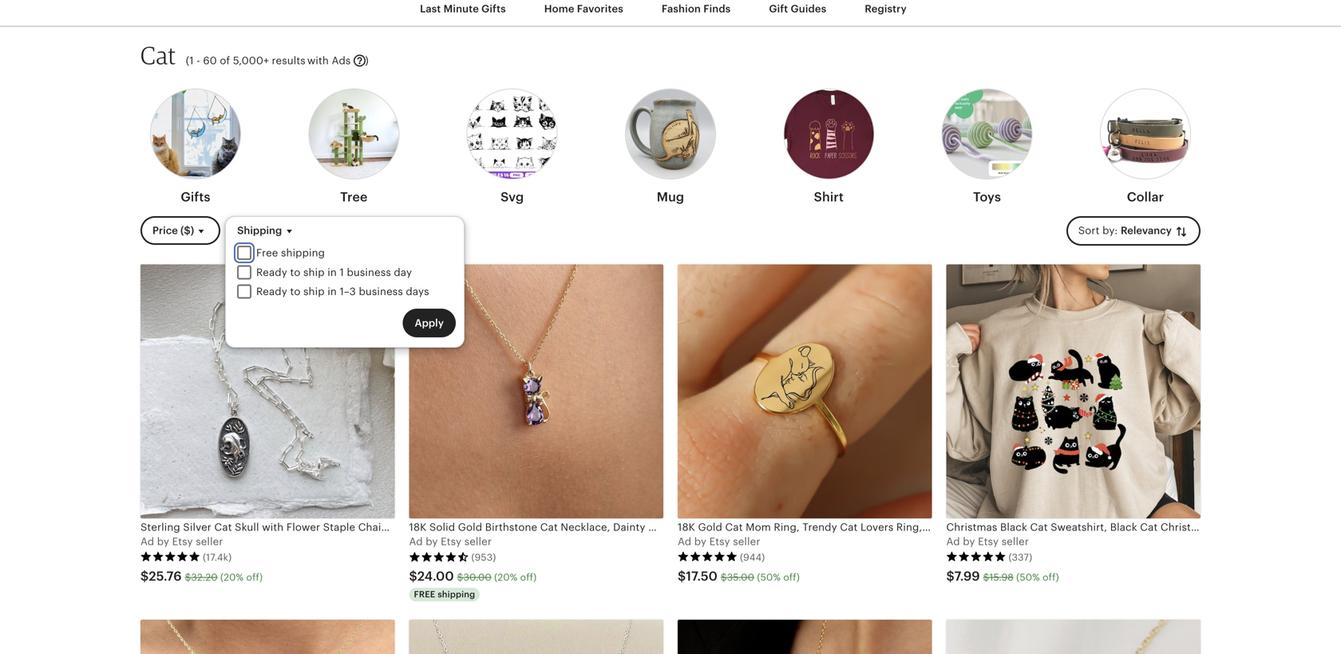 Task type: describe. For each thing, give the bounding box(es) containing it.
1 inside free shipping ready to ship in 1 business day ready to ship in 1–3 business days
[[340, 267, 344, 279]]

4.5 out of 5 stars image
[[409, 552, 469, 563]]

$ inside $ 7.99 $ 15.98 (50% off)
[[983, 572, 989, 583]]

15.98
[[989, 572, 1014, 583]]

minute
[[444, 3, 479, 15]]

$ 24.00 $ 30.00 (20% off) free shipping
[[409, 570, 537, 600]]

y for 17.50
[[701, 536, 707, 548]]

5 out of 5 stars image for 7.99
[[946, 552, 1006, 563]]

-
[[197, 55, 200, 67]]

seller for 24.00
[[464, 536, 492, 548]]

0 horizontal spatial gifts
[[181, 190, 210, 205]]

sterling silver cat skull with flower staple chain necklace. cat jewelry, skull jewelry, feline jewelry, sterling silver jewelry image
[[141, 265, 395, 519]]

cat
[[141, 40, 176, 70]]

1 horizontal spatial gifts
[[482, 3, 506, 15]]

7.99
[[954, 570, 980, 584]]

shipping inside the $ 24.00 $ 30.00 (20% off) free shipping
[[438, 590, 475, 600]]

$ left 32.20
[[141, 570, 149, 584]]

(20% for 25.76
[[220, 572, 244, 583]]

days
[[406, 286, 429, 298]]

etsy for 17.50
[[709, 536, 730, 548]]

a for 7.99
[[946, 536, 954, 548]]

shirt
[[814, 190, 844, 205]]

svg
[[501, 190, 524, 205]]

results
[[272, 55, 306, 67]]

guides
[[791, 3, 826, 15]]

d for 17.50
[[685, 536, 691, 548]]

mug link
[[625, 84, 716, 212]]

a for 24.00
[[409, 536, 416, 548]]

b for 24.00
[[426, 536, 432, 548]]

(50% for 17.50
[[757, 572, 781, 583]]

2 ready from the top
[[256, 286, 287, 298]]

18k gold cat mom ring, trendy cat lovers ring, high quality cat ring, gift for cat lovers, gift for her, birthday ring, water proof ring image
[[678, 265, 932, 519]]

price ($)
[[152, 225, 194, 237]]

1–3
[[340, 286, 356, 298]]

$ 17.50 $ 35.00 (50% off)
[[678, 570, 800, 584]]

off) for 17.50
[[783, 572, 800, 583]]

apply button
[[403, 309, 456, 338]]

finds
[[704, 3, 731, 15]]

free
[[256, 247, 278, 259]]

30.00
[[463, 572, 492, 583]]

24.00
[[417, 570, 454, 584]]

free
[[414, 590, 435, 600]]

5 out of 5 stars image for 25.76
[[141, 552, 200, 563]]

$ inside $ 17.50 $ 35.00 (50% off)
[[721, 572, 727, 583]]

home favorites link
[[532, 0, 635, 23]]

mug
[[657, 190, 684, 205]]

collar
[[1127, 190, 1164, 205]]

1 in from the top
[[328, 267, 337, 279]]

y for 25.76
[[164, 536, 169, 548]]

gifts link
[[150, 84, 241, 212]]

5,000+
[[233, 55, 269, 67]]

( 1 - 60 of 5,000+ results
[[186, 55, 306, 67]]

$ 7.99 $ 15.98 (50% off)
[[946, 570, 1059, 584]]

menu bar containing last minute gifts
[[112, 0, 1229, 27]]

(953)
[[471, 552, 496, 563]]

(17.4k)
[[203, 552, 232, 563]]

collar link
[[1100, 84, 1191, 212]]

etsy for 24.00
[[441, 536, 462, 548]]

a d b y etsy seller for 25.76
[[141, 536, 223, 548]]

b for 7.99
[[963, 536, 970, 548]]

(20% for 24.00
[[494, 572, 518, 583]]

60
[[203, 55, 217, 67]]

b for 17.50
[[694, 536, 701, 548]]

2 in from the top
[[328, 286, 337, 298]]

1 to from the top
[[290, 267, 301, 279]]

18k solid gold birthstone cat necklace, dainty cat pendant, winter necklace, christmas gift, stone pet necklace gift image
[[409, 265, 663, 519]]

last
[[420, 3, 441, 15]]

sort
[[1078, 225, 1100, 237]]

$ right 24.00
[[457, 572, 463, 583]]

custom pet portrait necklace jewelry gift dog animal lovers gift pet loss gifts for women cat mom jewelry cat lover gift personalized gift image
[[946, 620, 1201, 655]]

17.50
[[686, 570, 718, 584]]

fashion
[[662, 3, 701, 15]]

(
[[186, 55, 189, 67]]

ready to ship in 1 business day link
[[256, 266, 412, 280]]

free shipping link
[[256, 246, 325, 261]]

d for 25.76
[[147, 536, 154, 548]]

with
[[307, 55, 329, 67]]



Task type: vqa. For each thing, say whether or not it's contained in the screenshot.
Home
yes



Task type: locate. For each thing, give the bounding box(es) containing it.
0 horizontal spatial 5 out of 5 stars image
[[141, 552, 200, 563]]

4 y from the left
[[969, 536, 975, 548]]

b up 4.5 out of 5 stars image
[[426, 536, 432, 548]]

1 horizontal spatial 5 out of 5 stars image
[[678, 552, 738, 563]]

etsy up 17.50
[[709, 536, 730, 548]]

1 a from the left
[[141, 536, 148, 548]]

$ left 35.00
[[678, 570, 686, 584]]

d up 7.99 in the bottom right of the page
[[953, 536, 960, 548]]

2 horizontal spatial 5 out of 5 stars image
[[946, 552, 1006, 563]]

1 seller from the left
[[196, 536, 223, 548]]

business up 1–3
[[347, 267, 391, 279]]

off) for 7.99
[[1043, 572, 1059, 583]]

2 y from the left
[[432, 536, 438, 548]]

d up 25.76
[[147, 536, 154, 548]]

tree
[[340, 190, 368, 205]]

custom cat necklace with personalized name, custom pet jewelry, cat jewelry, cat gifts for cat lovers, cat memorials gift | christmas gift image
[[141, 620, 395, 655]]

a d b y etsy seller up 4.5 out of 5 stars image
[[409, 536, 492, 548]]

etsy
[[172, 536, 193, 548], [441, 536, 462, 548], [709, 536, 730, 548], [978, 536, 999, 548]]

d
[[147, 536, 154, 548], [416, 536, 423, 548], [685, 536, 691, 548], [953, 536, 960, 548]]

$ 25.76 $ 32.20 (20% off)
[[141, 570, 263, 584]]

1 horizontal spatial (50%
[[1016, 572, 1040, 583]]

1 vertical spatial to
[[290, 286, 301, 298]]

shipping
[[281, 247, 325, 259], [438, 590, 475, 600]]

1 horizontal spatial shipping
[[438, 590, 475, 600]]

4 a from the left
[[946, 536, 954, 548]]

off) right 32.20
[[246, 572, 263, 583]]

1 y from the left
[[164, 536, 169, 548]]

3 y from the left
[[701, 536, 707, 548]]

3 etsy from the left
[[709, 536, 730, 548]]

toys link
[[942, 84, 1033, 212]]

(50% for 7.99
[[1016, 572, 1040, 583]]

a d b y etsy seller
[[141, 536, 223, 548], [409, 536, 492, 548], [678, 536, 760, 548], [946, 536, 1029, 548]]

b up 17.50
[[694, 536, 701, 548]]

2 a from the left
[[409, 536, 416, 548]]

3 b from the left
[[694, 536, 701, 548]]

price
[[152, 225, 178, 237]]

ship down free shipping link at left
[[303, 267, 325, 279]]

in left 1–3
[[328, 286, 337, 298]]

1 vertical spatial gifts
[[181, 190, 210, 205]]

b up 25.76
[[157, 536, 164, 548]]

1 vertical spatial 1
[[340, 267, 344, 279]]

in
[[328, 267, 337, 279], [328, 286, 337, 298]]

1 up ready to ship in 1–3 business days 'link'
[[340, 267, 344, 279]]

3 seller from the left
[[733, 536, 760, 548]]

$ right 7.99 in the bottom right of the page
[[983, 572, 989, 583]]

0 horizontal spatial 1
[[189, 55, 194, 67]]

25.76
[[149, 570, 182, 584]]

b up 7.99 in the bottom right of the page
[[963, 536, 970, 548]]

0 vertical spatial 1
[[189, 55, 194, 67]]

2 (50% from the left
[[1016, 572, 1040, 583]]

1 a d b y etsy seller from the left
[[141, 536, 223, 548]]

(50% inside $ 17.50 $ 35.00 (50% off)
[[757, 572, 781, 583]]

a for 17.50
[[678, 536, 685, 548]]

cat necklace, cat necklace with name, custom cat name necklace, sterling silver cat breeds, cat memorial gift, cat mom gitfs, cat loss gift image
[[409, 620, 663, 655]]

(337)
[[1009, 552, 1032, 563]]

toys
[[973, 190, 1001, 205]]

apply
[[415, 317, 444, 329]]

favorites
[[577, 3, 623, 15]]

)
[[365, 55, 369, 67]]

gifts
[[482, 3, 506, 15], [181, 190, 210, 205]]

d up 4.5 out of 5 stars image
[[416, 536, 423, 548]]

seller up the (337)
[[1002, 536, 1029, 548]]

fashion finds
[[662, 3, 731, 15]]

3 a from the left
[[678, 536, 685, 548]]

menu bar
[[112, 0, 1229, 27]]

y for 24.00
[[432, 536, 438, 548]]

1 vertical spatial ready
[[256, 286, 287, 298]]

ads
[[332, 55, 351, 67]]

b
[[157, 536, 164, 548], [426, 536, 432, 548], [694, 536, 701, 548], [963, 536, 970, 548]]

seller
[[196, 536, 223, 548], [464, 536, 492, 548], [733, 536, 760, 548], [1002, 536, 1029, 548]]

d up 17.50
[[685, 536, 691, 548]]

4 d from the left
[[953, 536, 960, 548]]

relevancy
[[1121, 225, 1172, 237]]

(50% down (944)
[[757, 572, 781, 583]]

etsy for 25.76
[[172, 536, 193, 548]]

2 ship from the top
[[303, 286, 325, 298]]

shipping inside free shipping ready to ship in 1 business day ready to ship in 1–3 business days
[[281, 247, 325, 259]]

off) for 25.76
[[246, 572, 263, 583]]

seller up the (953)
[[464, 536, 492, 548]]

seller for 17.50
[[733, 536, 760, 548]]

free shipping ready to ship in 1 business day ready to ship in 1–3 business days
[[256, 247, 429, 298]]

2 off) from the left
[[520, 572, 537, 583]]

(20% inside $ 25.76 $ 32.20 (20% off)
[[220, 572, 244, 583]]

gift guides
[[769, 3, 826, 15]]

$ up "free"
[[409, 570, 417, 584]]

to
[[290, 267, 301, 279], [290, 286, 301, 298]]

home favorites
[[544, 3, 623, 15]]

a up $ 17.50 $ 35.00 (50% off) at the bottom of page
[[678, 536, 685, 548]]

(50% down the (337)
[[1016, 572, 1040, 583]]

registry
[[865, 3, 907, 15]]

0 vertical spatial shipping
[[281, 247, 325, 259]]

1 off) from the left
[[246, 572, 263, 583]]

tree link
[[308, 84, 399, 212]]

1 horizontal spatial 1
[[340, 267, 344, 279]]

2 (20% from the left
[[494, 572, 518, 583]]

3 d from the left
[[685, 536, 691, 548]]

1 (50% from the left
[[757, 572, 781, 583]]

5 out of 5 stars image up 25.76
[[141, 552, 200, 563]]

a d b y etsy seller for 24.00
[[409, 536, 492, 548]]

svg link
[[467, 84, 558, 212]]

2 to from the top
[[290, 286, 301, 298]]

gift guides link
[[757, 0, 838, 23]]

d for 24.00
[[416, 536, 423, 548]]

3 a d b y etsy seller from the left
[[678, 536, 760, 548]]

d for 7.99
[[953, 536, 960, 548]]

$
[[141, 570, 149, 584], [409, 570, 417, 584], [678, 570, 686, 584], [946, 570, 954, 584], [185, 572, 191, 583], [457, 572, 463, 583], [721, 572, 727, 583], [983, 572, 989, 583]]

a d b y etsy seller up the (337)
[[946, 536, 1029, 548]]

a for 25.76
[[141, 536, 148, 548]]

($)
[[180, 225, 194, 237]]

day
[[394, 267, 412, 279]]

2 d from the left
[[416, 536, 423, 548]]

seller up (944)
[[733, 536, 760, 548]]

home
[[544, 3, 574, 15]]

$ left 15.98
[[946, 570, 954, 584]]

a d b y etsy seller for 17.50
[[678, 536, 760, 548]]

off) inside $ 17.50 $ 35.00 (50% off)
[[783, 572, 800, 583]]

(20% inside the $ 24.00 $ 30.00 (20% off) free shipping
[[494, 572, 518, 583]]

5 out of 5 stars image
[[141, 552, 200, 563], [678, 552, 738, 563], [946, 552, 1006, 563]]

4 b from the left
[[963, 536, 970, 548]]

a up 4.5 out of 5 stars image
[[409, 536, 416, 548]]

4 etsy from the left
[[978, 536, 999, 548]]

0 vertical spatial business
[[347, 267, 391, 279]]

registry link
[[853, 0, 919, 23]]

(50%
[[757, 572, 781, 583], [1016, 572, 1040, 583]]

ship down ready to ship in 1 business day link
[[303, 286, 325, 298]]

0 vertical spatial ship
[[303, 267, 325, 279]]

1 left '-'
[[189, 55, 194, 67]]

y up 7.99 in the bottom right of the page
[[969, 536, 975, 548]]

seller up (17.4k)
[[196, 536, 223, 548]]

a up $ 25.76 $ 32.20 (20% off)
[[141, 536, 148, 548]]

(50% inside $ 7.99 $ 15.98 (50% off)
[[1016, 572, 1040, 583]]

of
[[220, 55, 230, 67]]

ship
[[303, 267, 325, 279], [303, 286, 325, 298]]

(944)
[[740, 552, 765, 563]]

off) right 30.00
[[520, 572, 537, 583]]

gifts up ($)
[[181, 190, 210, 205]]

3 5 out of 5 stars image from the left
[[946, 552, 1006, 563]]

off) for 24.00
[[520, 572, 537, 583]]

0 vertical spatial ready
[[256, 267, 287, 279]]

off) right 35.00
[[783, 572, 800, 583]]

etsy up 25.76
[[172, 536, 193, 548]]

1 ship from the top
[[303, 267, 325, 279]]

off)
[[246, 572, 263, 583], [520, 572, 537, 583], [783, 572, 800, 583], [1043, 572, 1059, 583]]

paw print name necklace, personalized tiny dog paw necklace, minimalist paw necklace, animal necklace, pet necklace, christmas gift image
[[678, 620, 932, 655]]

y
[[164, 536, 169, 548], [432, 536, 438, 548], [701, 536, 707, 548], [969, 536, 975, 548]]

shipping right "free"
[[281, 247, 325, 259]]

2 a d b y etsy seller from the left
[[409, 536, 492, 548]]

1 b from the left
[[157, 536, 164, 548]]

2 5 out of 5 stars image from the left
[[678, 552, 738, 563]]

y for 7.99
[[969, 536, 975, 548]]

1 5 out of 5 stars image from the left
[[141, 552, 200, 563]]

b for 25.76
[[157, 536, 164, 548]]

1 (20% from the left
[[220, 572, 244, 583]]

4 a d b y etsy seller from the left
[[946, 536, 1029, 548]]

sort by: relevancy
[[1078, 225, 1174, 237]]

off) inside the $ 24.00 $ 30.00 (20% off) free shipping
[[520, 572, 537, 583]]

off) inside $ 7.99 $ 15.98 (50% off)
[[1043, 572, 1059, 583]]

1
[[189, 55, 194, 67], [340, 267, 344, 279]]

a d b y etsy seller up (944)
[[678, 536, 760, 548]]

$ right 17.50
[[721, 572, 727, 583]]

1 vertical spatial shipping
[[438, 590, 475, 600]]

0 vertical spatial in
[[328, 267, 337, 279]]

5 out of 5 stars image up 17.50
[[678, 552, 738, 563]]

shipping button
[[225, 217, 308, 245]]

1 vertical spatial ship
[[303, 286, 325, 298]]

$ inside $ 25.76 $ 32.20 (20% off)
[[185, 572, 191, 583]]

1 horizontal spatial (20%
[[494, 572, 518, 583]]

0 horizontal spatial (20%
[[220, 572, 244, 583]]

ready
[[256, 267, 287, 279], [256, 286, 287, 298]]

shipping down 30.00
[[438, 590, 475, 600]]

gifts right minute
[[482, 3, 506, 15]]

shirt link
[[783, 84, 874, 212]]

2 b from the left
[[426, 536, 432, 548]]

fashion finds link
[[650, 0, 743, 23]]

$ right 25.76
[[185, 572, 191, 583]]

3 off) from the left
[[783, 572, 800, 583]]

etsy up 4.5 out of 5 stars image
[[441, 536, 462, 548]]

0 vertical spatial gifts
[[482, 3, 506, 15]]

1 vertical spatial business
[[359, 286, 403, 298]]

5 out of 5 stars image up 7.99 in the bottom right of the page
[[946, 552, 1006, 563]]

32.20
[[191, 572, 218, 583]]

off) inside $ 25.76 $ 32.20 (20% off)
[[246, 572, 263, 583]]

1 d from the left
[[147, 536, 154, 548]]

y up 4.5 out of 5 stars image
[[432, 536, 438, 548]]

a d b y etsy seller up 25.76
[[141, 536, 223, 548]]

a d b y etsy seller for 7.99
[[946, 536, 1029, 548]]

0 horizontal spatial (50%
[[757, 572, 781, 583]]

christmas black cat sweatshirt, black cat christmas shirt, cat lover gift, cat mom sweater,xmas gift, holiday hoodie, kitten christmas shirt image
[[946, 265, 1201, 519]]

business
[[347, 267, 391, 279], [359, 286, 403, 298]]

4 seller from the left
[[1002, 536, 1029, 548]]

(20% down (17.4k)
[[220, 572, 244, 583]]

off) right 15.98
[[1043, 572, 1059, 583]]

gift
[[769, 3, 788, 15]]

by:
[[1103, 225, 1118, 237]]

1 vertical spatial in
[[328, 286, 337, 298]]

y up 25.76
[[164, 536, 169, 548]]

seller for 25.76
[[196, 536, 223, 548]]

business down day
[[359, 286, 403, 298]]

35.00
[[727, 572, 754, 583]]

shipping
[[237, 225, 282, 237]]

2 seller from the left
[[464, 536, 492, 548]]

etsy up $ 7.99 $ 15.98 (50% off)
[[978, 536, 999, 548]]

0 vertical spatial to
[[290, 267, 301, 279]]

0 horizontal spatial shipping
[[281, 247, 325, 259]]

y up 17.50
[[701, 536, 707, 548]]

ready to ship in 1–3 business days link
[[256, 285, 429, 299]]

seller for 7.99
[[1002, 536, 1029, 548]]

5 out of 5 stars image for 17.50
[[678, 552, 738, 563]]

in up ready to ship in 1–3 business days 'link'
[[328, 267, 337, 279]]

etsy for 7.99
[[978, 536, 999, 548]]

1 etsy from the left
[[172, 536, 193, 548]]

(20% right 30.00
[[494, 572, 518, 583]]

with ads
[[307, 55, 351, 67]]

1 ready from the top
[[256, 267, 287, 279]]

price ($) button
[[141, 217, 220, 245]]

last minute gifts link
[[408, 0, 518, 23]]

last minute gifts
[[420, 3, 506, 15]]

a up $ 7.99 $ 15.98 (50% off)
[[946, 536, 954, 548]]

4 off) from the left
[[1043, 572, 1059, 583]]

a
[[141, 536, 148, 548], [409, 536, 416, 548], [678, 536, 685, 548], [946, 536, 954, 548]]

sort by: relevancy image
[[1174, 225, 1189, 239]]

(20%
[[220, 572, 244, 583], [494, 572, 518, 583]]

2 etsy from the left
[[441, 536, 462, 548]]



